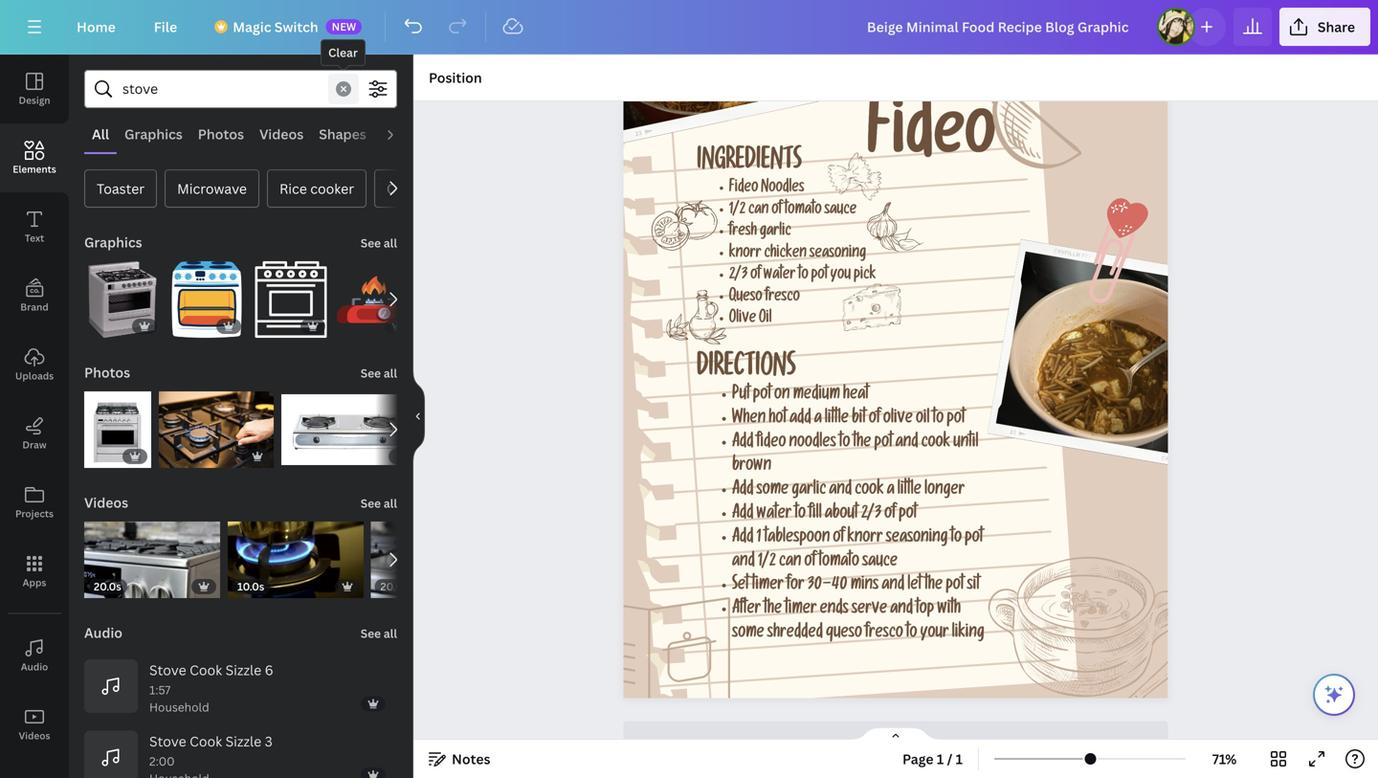 Task type: locate. For each thing, give the bounding box(es) containing it.
0 vertical spatial fideo
[[867, 106, 996, 177]]

stove
[[149, 661, 186, 679], [149, 732, 186, 750]]

sizzle left 3
[[226, 732, 262, 750]]

0 vertical spatial sizzle
[[226, 661, 262, 679]]

1 horizontal spatial photos button
[[190, 116, 252, 152]]

1 vertical spatial sauce
[[863, 554, 898, 572]]

0 vertical spatial videos button
[[252, 116, 311, 152]]

1 vertical spatial knorr
[[848, 530, 883, 548]]

1 vertical spatial 1/2
[[758, 554, 776, 572]]

on
[[775, 387, 790, 405]]

see for graphics
[[361, 235, 381, 251]]

photos
[[198, 125, 244, 143], [84, 363, 130, 382]]

timer
[[752, 578, 784, 596], [785, 602, 817, 619]]

0 horizontal spatial 2/3
[[729, 268, 748, 285]]

and left let
[[882, 578, 905, 596]]

Search elements search field
[[123, 71, 325, 107]]

1 left tablespoon
[[757, 530, 762, 548]]

0 horizontal spatial seasoning
[[810, 246, 867, 263]]

4 see all button from the top
[[359, 614, 399, 652]]

1 vertical spatial tomato
[[819, 554, 860, 572]]

serve
[[852, 602, 888, 619]]

0 horizontal spatial garlic
[[760, 225, 792, 241]]

1 horizontal spatial audio button
[[82, 614, 125, 652]]

1 horizontal spatial 2/3
[[861, 506, 882, 524]]

some down after
[[733, 625, 765, 643]]

garlic up fill
[[792, 483, 827, 500]]

olive
[[729, 312, 757, 328]]

2 sizzle from the top
[[226, 732, 262, 750]]

apps button
[[0, 537, 69, 606]]

to right noodles
[[840, 435, 851, 453]]

1 vertical spatial graphics
[[84, 233, 142, 251]]

cook for stove cook sizzle 6
[[190, 661, 222, 679]]

1 vertical spatial audio
[[84, 624, 123, 642]]

water
[[764, 268, 796, 285], [757, 506, 792, 524]]

cook up household, 120 seconds element
[[190, 732, 222, 750]]

0 horizontal spatial knorr
[[729, 246, 762, 263]]

0 vertical spatial cook
[[190, 661, 222, 679]]

0 vertical spatial tomato
[[785, 203, 822, 219]]

sauce
[[825, 203, 857, 219], [863, 554, 898, 572]]

0 vertical spatial 2/3
[[729, 268, 748, 285]]

1 vertical spatial garlic
[[792, 483, 827, 500]]

1 horizontal spatial fideo
[[867, 106, 996, 177]]

see all button for audio
[[359, 614, 399, 652]]

cook up the household, 117 seconds element
[[190, 661, 222, 679]]

1 right /
[[956, 750, 963, 768]]

fideo inside fideo noodles 1/2 can of tomato sauce fresh garlic knorr chicken seasoning 2/3 of water to pot you pick queso fresco olive oil
[[729, 181, 759, 197]]

0 vertical spatial the
[[854, 435, 872, 453]]

add
[[733, 435, 754, 453], [733, 483, 754, 500], [733, 506, 754, 524], [733, 530, 754, 548], [871, 732, 897, 750]]

1/2 up fresh at the right
[[729, 203, 746, 219]]

file
[[154, 18, 177, 36]]

all for videos
[[384, 495, 397, 511]]

0 horizontal spatial fideo
[[729, 181, 759, 197]]

to down longer
[[951, 530, 962, 548]]

water inside fideo noodles 1/2 can of tomato sauce fresh garlic knorr chicken seasoning 2/3 of water to pot you pick queso fresco olive oil
[[764, 268, 796, 285]]

3 see from the top
[[361, 495, 381, 511]]

see for audio
[[361, 626, 381, 641]]

3 see all button from the top
[[359, 483, 399, 522]]

tablespoon
[[765, 530, 831, 548]]

can up fresh at the right
[[749, 203, 769, 219]]

1 left /
[[937, 750, 944, 768]]

1 horizontal spatial seasoning
[[886, 530, 948, 548]]

some down the brown
[[757, 483, 789, 500]]

1 horizontal spatial cook
[[922, 435, 951, 453]]

2 see from the top
[[361, 365, 381, 381]]

graphics button down 'toaster' button
[[82, 223, 144, 261]]

of right bit at the bottom right of the page
[[869, 411, 881, 429]]

timer down for
[[785, 602, 817, 619]]

1 vertical spatial water
[[757, 506, 792, 524]]

1 vertical spatial photos
[[84, 363, 130, 382]]

graphics button right all
[[117, 116, 190, 152]]

1 vertical spatial stove
[[149, 732, 186, 750]]

chicken
[[765, 246, 807, 263]]

1 see all button from the top
[[359, 223, 399, 261]]

magic switch
[[233, 18, 318, 36]]

the right after
[[764, 602, 783, 619]]

shapes
[[319, 125, 366, 143]]

can inside fideo noodles 1/2 can of tomato sauce fresh garlic knorr chicken seasoning 2/3 of water to pot you pick queso fresco olive oil
[[749, 203, 769, 219]]

graphics down 'toaster' button
[[84, 233, 142, 251]]

1 horizontal spatial the
[[854, 435, 872, 453]]

1 all from the top
[[384, 235, 397, 251]]

stove up 2:00
[[149, 732, 186, 750]]

little left longer
[[898, 483, 922, 500]]

10.0s group
[[228, 510, 363, 598]]

1 see all from the top
[[361, 235, 397, 251]]

water up tablespoon
[[757, 506, 792, 524]]

1 horizontal spatial videos
[[84, 494, 128, 512]]

0 vertical spatial stove
[[149, 661, 186, 679]]

ingredients
[[697, 150, 802, 177]]

grey line cookbook icon isolated on white background. cooking book icon. recipe book. fork and knife icons. cutlery symbol.  vector illustration image
[[569, 596, 731, 720]]

0 horizontal spatial fresco
[[766, 290, 800, 306]]

cook
[[922, 435, 951, 453], [855, 483, 884, 500]]

0 horizontal spatial videos
[[19, 730, 50, 742]]

mins
[[851, 578, 879, 596]]

a right add
[[815, 411, 822, 429]]

1 see from the top
[[361, 235, 381, 251]]

see all
[[361, 235, 397, 251], [361, 365, 397, 381], [361, 495, 397, 511], [361, 626, 397, 641]]

1 vertical spatial can
[[779, 554, 802, 572]]

1 horizontal spatial fresco
[[866, 625, 904, 643]]

0 horizontal spatial can
[[749, 203, 769, 219]]

2/3 up queso
[[729, 268, 748, 285]]

2 horizontal spatial the
[[925, 578, 943, 596]]

0 horizontal spatial photos button
[[82, 353, 132, 392]]

seasoning
[[810, 246, 867, 263], [886, 530, 948, 548]]

pot up the until
[[947, 411, 966, 429]]

about
[[825, 506, 859, 524]]

graphics button
[[117, 116, 190, 152], [82, 223, 144, 261]]

to down chicken
[[799, 268, 809, 285]]

fresco
[[766, 290, 800, 306], [866, 625, 904, 643]]

1 vertical spatial cook
[[190, 732, 222, 750]]

2 horizontal spatial videos button
[[252, 116, 311, 152]]

share
[[1318, 18, 1356, 36]]

0 vertical spatial knorr
[[729, 246, 762, 263]]

draw
[[22, 438, 47, 451]]

bit
[[852, 411, 866, 429]]

1 vertical spatial little
[[898, 483, 922, 500]]

rice cooker button
[[267, 169, 367, 208]]

0 horizontal spatial 1
[[757, 530, 762, 548]]

0 vertical spatial garlic
[[760, 225, 792, 241]]

timer right set
[[752, 578, 784, 596]]

0 horizontal spatial videos button
[[0, 690, 69, 759]]

1 vertical spatial seasoning
[[886, 530, 948, 548]]

knorr down 'about'
[[848, 530, 883, 548]]

1 vertical spatial videos button
[[82, 483, 130, 522]]

0 vertical spatial graphics
[[125, 125, 183, 143]]

pot
[[812, 268, 828, 285], [753, 387, 772, 405], [947, 411, 966, 429], [875, 435, 893, 453], [899, 506, 918, 524], [965, 530, 984, 548], [946, 578, 965, 596]]

1 inside put pot on medium heat when hot add a little bit of olive oil to pot add fideo noodles to the pot and cook until brown add some garlic and cook a little longer add water to fill about 2/3 of pot add 1 tablespoon of knorr seasoning to pot and 1/2 can of tomato sauce set timer for 30-40 mins and let the pot sit after the timer ends serve and top with some shredded queso fresco to your liking
[[757, 530, 762, 548]]

1 horizontal spatial garlic
[[792, 483, 827, 500]]

4 see all from the top
[[361, 626, 397, 641]]

0 horizontal spatial 1/2
[[729, 203, 746, 219]]

0 horizontal spatial photos
[[84, 363, 130, 382]]

1/2 inside put pot on medium heat when hot add a little bit of olive oil to pot add fideo noodles to the pot and cook until brown add some garlic and cook a little longer add water to fill about 2/3 of pot add 1 tablespoon of knorr seasoning to pot and 1/2 can of tomato sauce set timer for 30-40 mins and let the pot sit after the timer ends serve and top with some shredded queso fresco to your liking
[[758, 554, 776, 572]]

1 horizontal spatial audio
[[84, 624, 123, 642]]

0 vertical spatial fresco
[[766, 290, 800, 306]]

1 20.0s from the left
[[94, 579, 121, 594]]

cook
[[190, 661, 222, 679], [190, 732, 222, 750]]

1 vertical spatial photos button
[[82, 353, 132, 392]]

1 vertical spatial timer
[[785, 602, 817, 619]]

toaster button
[[84, 169, 157, 208]]

seasoning up you
[[810, 246, 867, 263]]

pot left on
[[753, 387, 772, 405]]

fideo for fideo noodles 1/2 can of tomato sauce fresh garlic knorr chicken seasoning 2/3 of water to pot you pick queso fresco olive oil
[[729, 181, 759, 197]]

4 see from the top
[[361, 626, 381, 641]]

see all for videos
[[361, 495, 397, 511]]

20.0s
[[94, 579, 121, 594], [381, 579, 408, 594]]

pot left sit
[[946, 578, 965, 596]]

0 vertical spatial videos
[[259, 125, 304, 143]]

2 see all from the top
[[361, 365, 397, 381]]

2 see all button from the top
[[359, 353, 399, 392]]

little left bit at the bottom right of the page
[[825, 411, 849, 429]]

1 vertical spatial sizzle
[[226, 732, 262, 750]]

0 vertical spatial photos button
[[190, 116, 252, 152]]

uploads button
[[0, 330, 69, 399]]

0 vertical spatial photos
[[198, 125, 244, 143]]

stove top, gas image
[[159, 392, 274, 468]]

stove cook sizzle 3
[[149, 732, 273, 750]]

0 vertical spatial water
[[764, 268, 796, 285]]

2 all from the top
[[384, 365, 397, 381]]

sauce down farfalle pasta illustration image
[[825, 203, 857, 219]]

2 vertical spatial the
[[764, 602, 783, 619]]

1 horizontal spatial photos
[[198, 125, 244, 143]]

household
[[149, 699, 209, 715]]

all
[[92, 125, 109, 143]]

2/3 right 'about'
[[861, 506, 882, 524]]

1 horizontal spatial little
[[898, 483, 922, 500]]

0 vertical spatial some
[[757, 483, 789, 500]]

switch
[[275, 18, 318, 36]]

garlic up chicken
[[760, 225, 792, 241]]

1 horizontal spatial videos button
[[82, 483, 130, 522]]

brand
[[20, 301, 49, 314]]

sauce up mins
[[863, 554, 898, 572]]

fideo
[[867, 106, 996, 177], [729, 181, 759, 197]]

share button
[[1280, 8, 1371, 46]]

toaster
[[97, 180, 145, 198]]

can up for
[[779, 554, 802, 572]]

group
[[84, 250, 161, 338], [168, 250, 245, 338], [253, 250, 329, 338], [337, 261, 414, 338], [84, 380, 151, 468], [159, 380, 274, 468], [281, 392, 417, 468]]

0 vertical spatial 1/2
[[729, 203, 746, 219]]

videos
[[259, 125, 304, 143], [84, 494, 128, 512], [19, 730, 50, 742]]

pot down olive
[[875, 435, 893, 453]]

and
[[896, 435, 919, 453], [830, 483, 852, 500], [733, 554, 755, 572], [882, 578, 905, 596], [891, 602, 913, 619]]

clear
[[328, 45, 358, 60]]

0 vertical spatial a
[[815, 411, 822, 429]]

a left longer
[[887, 483, 895, 500]]

photos up the white gas cooker isolated image
[[84, 363, 130, 382]]

videos button
[[252, 116, 311, 152], [82, 483, 130, 522], [0, 690, 69, 759]]

20.0s group
[[84, 510, 220, 598], [371, 522, 507, 598]]

sauce inside fideo noodles 1/2 can of tomato sauce fresh garlic knorr chicken seasoning 2/3 of water to pot you pick queso fresco olive oil
[[825, 203, 857, 219]]

olive oil hand drawn image
[[667, 290, 727, 344]]

tomato down noodles
[[785, 203, 822, 219]]

2 20.0s from the left
[[381, 579, 408, 594]]

0 vertical spatial can
[[749, 203, 769, 219]]

stove image
[[168, 261, 245, 338]]

0 horizontal spatial audio
[[21, 661, 48, 674]]

photos down search elements search field
[[198, 125, 244, 143]]

stove up 1:57
[[149, 661, 186, 679]]

1 horizontal spatial knorr
[[848, 530, 883, 548]]

2 cook from the top
[[190, 732, 222, 750]]

brown
[[733, 459, 772, 476]]

photos button
[[190, 116, 252, 152], [82, 353, 132, 392]]

sizzle left the 6
[[226, 661, 262, 679]]

fideo for fideo
[[867, 106, 996, 177]]

page
[[903, 750, 934, 768]]

0 vertical spatial little
[[825, 411, 849, 429]]

text
[[25, 232, 44, 245]]

oil
[[916, 411, 930, 429]]

71% button
[[1194, 744, 1256, 775]]

0 vertical spatial seasoning
[[810, 246, 867, 263]]

1 cook from the top
[[190, 661, 222, 679]]

0 vertical spatial sauce
[[825, 203, 857, 219]]

1 vertical spatial a
[[887, 483, 895, 500]]

longer
[[925, 483, 965, 500]]

to left your
[[907, 625, 918, 643]]

seasoning inside put pot on medium heat when hot add a little bit of olive oil to pot add fideo noodles to the pot and cook until brown add some garlic and cook a little longer add water to fill about 2/3 of pot add 1 tablespoon of knorr seasoning to pot and 1/2 can of tomato sauce set timer for 30-40 mins and let the pot sit after the timer ends serve and top with some shredded queso fresco to your liking
[[886, 530, 948, 548]]

1 horizontal spatial can
[[779, 554, 802, 572]]

oven
[[387, 180, 421, 198]]

0 horizontal spatial timer
[[752, 578, 784, 596]]

your
[[921, 625, 949, 643]]

pot right 'about'
[[899, 506, 918, 524]]

to
[[799, 268, 809, 285], [933, 411, 944, 429], [840, 435, 851, 453], [795, 506, 806, 524], [951, 530, 962, 548], [907, 625, 918, 643]]

2 vertical spatial audio
[[21, 661, 48, 674]]

cook up 'about'
[[855, 483, 884, 500]]

1 vertical spatial 2/3
[[861, 506, 882, 524]]

fresco down 'serve'
[[866, 625, 904, 643]]

see all button
[[359, 223, 399, 261], [359, 353, 399, 392], [359, 483, 399, 522], [359, 614, 399, 652]]

tomato up 40
[[819, 554, 860, 572]]

pot left you
[[812, 268, 828, 285]]

the right let
[[925, 578, 943, 596]]

4 all from the top
[[384, 626, 397, 641]]

2/3 inside put pot on medium heat when hot add a little bit of olive oil to pot add fideo noodles to the pot and cook until brown add some garlic and cook a little longer add water to fill about 2/3 of pot add 1 tablespoon of knorr seasoning to pot and 1/2 can of tomato sauce set timer for 30-40 mins and let the pot sit after the timer ends serve and top with some shredded queso fresco to your liking
[[861, 506, 882, 524]]

2 vertical spatial videos
[[19, 730, 50, 742]]

2 stove from the top
[[149, 732, 186, 750]]

1 vertical spatial fresco
[[866, 625, 904, 643]]

see for photos
[[361, 365, 381, 381]]

3 all from the top
[[384, 495, 397, 511]]

Design title text field
[[852, 8, 1150, 46]]

with
[[938, 602, 961, 619]]

the down bit at the bottom right of the page
[[854, 435, 872, 453]]

audio
[[382, 125, 420, 143], [84, 624, 123, 642], [21, 661, 48, 674]]

seasoning up let
[[886, 530, 948, 548]]

queso
[[826, 625, 863, 643]]

see all for photos
[[361, 365, 397, 381]]

knorr
[[729, 246, 762, 263], [848, 530, 883, 548]]

photos button down search elements search field
[[190, 116, 252, 152]]

noodles
[[790, 435, 837, 453]]

top
[[916, 602, 935, 619]]

0 horizontal spatial sauce
[[825, 203, 857, 219]]

see all button for photos
[[359, 353, 399, 392]]

shapes button
[[311, 116, 374, 152]]

microwave
[[177, 180, 247, 198]]

fresco up oil
[[766, 290, 800, 306]]

1 sizzle from the top
[[226, 661, 262, 679]]

3 see all from the top
[[361, 495, 397, 511]]

magic
[[233, 18, 271, 36]]

little
[[825, 411, 849, 429], [898, 483, 922, 500]]

1 horizontal spatial sauce
[[863, 554, 898, 572]]

all for photos
[[384, 365, 397, 381]]

graphics right all button
[[125, 125, 183, 143]]

0 horizontal spatial the
[[764, 602, 783, 619]]

1 vertical spatial graphics button
[[82, 223, 144, 261]]

cook down oil
[[922, 435, 951, 453]]

graphics
[[125, 125, 183, 143], [84, 233, 142, 251]]

knorr down fresh at the right
[[729, 246, 762, 263]]

to right oil
[[933, 411, 944, 429]]

see all for audio
[[361, 626, 397, 641]]

photos button right "uploads"
[[82, 353, 132, 392]]

1 stove from the top
[[149, 661, 186, 679]]

1/2
[[729, 203, 746, 219], [758, 554, 776, 572]]

1 vertical spatial cook
[[855, 483, 884, 500]]

fresh
[[729, 225, 757, 241]]

1 horizontal spatial 20.0s
[[381, 579, 408, 594]]

household, 120 seconds element
[[149, 752, 209, 778]]

1 horizontal spatial a
[[887, 483, 895, 500]]

garlic inside fideo noodles 1/2 can of tomato sauce fresh garlic knorr chicken seasoning 2/3 of water to pot you pick queso fresco olive oil
[[760, 225, 792, 241]]

1/2 down tablespoon
[[758, 554, 776, 572]]

fresco inside put pot on medium heat when hot add a little bit of olive oil to pot add fideo noodles to the pot and cook until brown add some garlic and cook a little longer add water to fill about 2/3 of pot add 1 tablespoon of knorr seasoning to pot and 1/2 can of tomato sauce set timer for 30-40 mins and let the pot sit after the timer ends serve and top with some shredded queso fresco to your liking
[[866, 625, 904, 643]]

see
[[361, 235, 381, 251], [361, 365, 381, 381], [361, 495, 381, 511], [361, 626, 381, 641]]

1 horizontal spatial 1/2
[[758, 554, 776, 572]]

0 horizontal spatial 20.0s
[[94, 579, 121, 594]]

water down chicken
[[764, 268, 796, 285]]

page 1 / 1
[[903, 750, 963, 768]]



Task type: vqa. For each thing, say whether or not it's contained in the screenshot.
3rd 0
no



Task type: describe. For each thing, give the bounding box(es) containing it.
shredded
[[768, 625, 823, 643]]

new
[[332, 19, 356, 34]]

elements
[[13, 163, 56, 176]]

notes button
[[421, 744, 498, 775]]

videos inside side panel tab list
[[19, 730, 50, 742]]

6
[[265, 661, 273, 679]]

stove cook sizzle 6
[[149, 661, 273, 679]]

1:57
[[149, 682, 171, 698]]

cook for stove cook sizzle 3
[[190, 732, 222, 750]]

microwave button
[[165, 169, 259, 208]]

show pages image
[[850, 727, 942, 742]]

1 vertical spatial the
[[925, 578, 943, 596]]

and up 'about'
[[830, 483, 852, 500]]

+ add page
[[860, 732, 932, 750]]

home link
[[61, 8, 131, 46]]

white gas cooker isolated image
[[84, 392, 151, 468]]

side panel tab list
[[0, 55, 69, 778]]

you
[[831, 268, 851, 285]]

0 horizontal spatial little
[[825, 411, 849, 429]]

pot inside fideo noodles 1/2 can of tomato sauce fresh garlic knorr chicken seasoning 2/3 of water to pot you pick queso fresco olive oil
[[812, 268, 828, 285]]

cooker
[[310, 180, 354, 198]]

+ add page button
[[624, 721, 1168, 760]]

of down 'about'
[[833, 530, 845, 548]]

0 vertical spatial graphics button
[[117, 116, 190, 152]]

position
[[429, 68, 482, 87]]

sizzle for 3
[[226, 732, 262, 750]]

liking
[[952, 625, 985, 643]]

heat
[[843, 387, 869, 405]]

after
[[733, 602, 761, 619]]

until
[[954, 435, 979, 453]]

seasoning inside fideo noodles 1/2 can of tomato sauce fresh garlic knorr chicken seasoning 2/3 of water to pot you pick queso fresco olive oil
[[810, 246, 867, 263]]

rice
[[280, 180, 307, 198]]

elements button
[[0, 124, 69, 192]]

1 vertical spatial some
[[733, 625, 765, 643]]

see all button for graphics
[[359, 223, 399, 261]]

2 horizontal spatial 1
[[956, 750, 963, 768]]

ends
[[820, 602, 849, 619]]

design
[[19, 94, 50, 107]]

of down noodles
[[772, 203, 782, 219]]

to inside fideo noodles 1/2 can of tomato sauce fresh garlic knorr chicken seasoning 2/3 of water to pot you pick queso fresco olive oil
[[799, 268, 809, 285]]

knorr inside fideo noodles 1/2 can of tomato sauce fresh garlic knorr chicken seasoning 2/3 of water to pot you pick queso fresco olive oil
[[729, 246, 762, 263]]

notes
[[452, 750, 491, 768]]

add
[[790, 411, 812, 429]]

sizzle for 6
[[226, 661, 262, 679]]

+
[[860, 732, 867, 750]]

40
[[832, 578, 848, 596]]

see all for graphics
[[361, 235, 397, 251]]

3d stove illustration image
[[84, 261, 161, 338]]

can inside put pot on medium heat when hot add a little bit of olive oil to pot add fideo noodles to the pot and cook until brown add some garlic and cook a little longer add water to fill about 2/3 of pot add 1 tablespoon of knorr seasoning to pot and 1/2 can of tomato sauce set timer for 30-40 mins and let the pot sit after the timer ends serve and top with some shredded queso fresco to your liking
[[779, 554, 802, 572]]

farfalle pasta illustration image
[[828, 153, 882, 200]]

of up 30-
[[805, 554, 816, 572]]

garlic inside put pot on medium heat when hot add a little bit of olive oil to pot add fideo noodles to the pot and cook until brown add some garlic and cook a little longer add water to fill about 2/3 of pot add 1 tablespoon of knorr seasoning to pot and 1/2 can of tomato sauce set timer for 30-40 mins and let the pot sit after the timer ends serve and top with some shredded queso fresco to your liking
[[792, 483, 827, 500]]

2 horizontal spatial videos
[[259, 125, 304, 143]]

pick
[[854, 268, 877, 285]]

add inside + add page button
[[871, 732, 897, 750]]

let
[[908, 578, 922, 596]]

draw button
[[0, 399, 69, 468]]

audio inside side panel tab list
[[21, 661, 48, 674]]

apps
[[23, 576, 46, 589]]

tomato inside put pot on medium heat when hot add a little bit of olive oil to pot add fideo noodles to the pot and cook until brown add some garlic and cook a little longer add water to fill about 2/3 of pot add 1 tablespoon of knorr seasoning to pot and 1/2 can of tomato sauce set timer for 30-40 mins and let the pot sit after the timer ends serve and top with some shredded queso fresco to your liking
[[819, 554, 860, 572]]

1:57 household
[[149, 682, 209, 715]]

2 horizontal spatial audio
[[382, 125, 420, 143]]

household, 117 seconds element
[[149, 681, 209, 716]]

home
[[77, 18, 116, 36]]

sauce inside put pot on medium heat when hot add a little bit of olive oil to pot add fideo noodles to the pot and cook until brown add some garlic and cook a little longer add water to fill about 2/3 of pot add 1 tablespoon of knorr seasoning to pot and 1/2 can of tomato sauce set timer for 30-40 mins and let the pot sit after the timer ends serve and top with some shredded queso fresco to your liking
[[863, 554, 898, 572]]

all for audio
[[384, 626, 397, 641]]

0 horizontal spatial cook
[[855, 483, 884, 500]]

design button
[[0, 55, 69, 124]]

projects
[[15, 507, 54, 520]]

1 horizontal spatial timer
[[785, 602, 817, 619]]

and down olive
[[896, 435, 919, 453]]

main menu bar
[[0, 0, 1379, 55]]

infrared gas stove image
[[281, 392, 417, 468]]

1 vertical spatial videos
[[84, 494, 128, 512]]

medium
[[793, 387, 841, 405]]

fresco inside fideo noodles 1/2 can of tomato sauce fresh garlic knorr chicken seasoning 2/3 of water to pot you pick queso fresco olive oil
[[766, 290, 800, 306]]

to left fill
[[795, 506, 806, 524]]

text button
[[0, 192, 69, 261]]

rice cooker
[[280, 180, 354, 198]]

stove for stove cook sizzle 6
[[149, 661, 186, 679]]

when
[[733, 411, 766, 429]]

oil
[[759, 312, 772, 328]]

for
[[787, 578, 805, 596]]

0 horizontal spatial audio button
[[0, 621, 69, 690]]

position button
[[421, 62, 490, 93]]

1 horizontal spatial 1
[[937, 750, 944, 768]]

sit
[[967, 578, 980, 596]]

and up set
[[733, 554, 755, 572]]

pot up sit
[[965, 530, 984, 548]]

2:00
[[149, 753, 175, 769]]

of up queso
[[751, 268, 761, 285]]

noodles
[[761, 181, 805, 197]]

0 vertical spatial cook
[[922, 435, 951, 453]]

1/2 inside fideo noodles 1/2 can of tomato sauce fresh garlic knorr chicken seasoning 2/3 of water to pot you pick queso fresco olive oil
[[729, 203, 746, 219]]

10.0s
[[237, 579, 264, 594]]

all for graphics
[[384, 235, 397, 251]]

hot
[[769, 411, 787, 429]]

tomato inside fideo noodles 1/2 can of tomato sauce fresh garlic knorr chicken seasoning 2/3 of water to pot you pick queso fresco olive oil
[[785, 203, 822, 219]]

stove for stove cook sizzle 3
[[149, 732, 186, 750]]

and left top
[[891, 602, 913, 619]]

hide image
[[413, 371, 425, 462]]

uploads
[[15, 370, 54, 382]]

of right 'about'
[[885, 506, 896, 524]]

0 vertical spatial timer
[[752, 578, 784, 596]]

71%
[[1213, 750, 1237, 768]]

gas stove illustration image
[[337, 261, 414, 338]]

page
[[900, 732, 932, 750]]

/
[[947, 750, 953, 768]]

olive
[[884, 411, 913, 429]]

1 horizontal spatial 20.0s group
[[371, 522, 507, 598]]

0 horizontal spatial 20.0s group
[[84, 510, 220, 598]]

2/3 inside fideo noodles 1/2 can of tomato sauce fresh garlic knorr chicken seasoning 2/3 of water to pot you pick queso fresco olive oil
[[729, 268, 748, 285]]

knorr inside put pot on medium heat when hot add a little bit of olive oil to pot add fideo noodles to the pot and cook until brown add some garlic and cook a little longer add water to fill about 2/3 of pot add 1 tablespoon of knorr seasoning to pot and 1/2 can of tomato sauce set timer for 30-40 mins and let the pot sit after the timer ends serve and top with some shredded queso fresco to your liking
[[848, 530, 883, 548]]

see all button for videos
[[359, 483, 399, 522]]

canva assistant image
[[1323, 684, 1346, 707]]

set
[[733, 578, 749, 596]]

file button
[[139, 8, 193, 46]]

see for videos
[[361, 495, 381, 511]]

brand button
[[0, 261, 69, 330]]

put pot on medium heat when hot add a little bit of olive oil to pot add fideo noodles to the pot and cook until brown add some garlic and cook a little longer add water to fill about 2/3 of pot add 1 tablespoon of knorr seasoning to pot and 1/2 can of tomato sauce set timer for 30-40 mins and let the pot sit after the timer ends serve and top with some shredded queso fresco to your liking
[[733, 387, 985, 643]]

fill
[[809, 506, 822, 524]]

put
[[733, 387, 750, 405]]

water inside put pot on medium heat when hot add a little bit of olive oil to pot add fideo noodles to the pot and cook until brown add some garlic and cook a little longer add water to fill about 2/3 of pot add 1 tablespoon of knorr seasoning to pot and 1/2 can of tomato sauce set timer for 30-40 mins and let the pot sit after the timer ends serve and top with some shredded queso fresco to your liking
[[757, 506, 792, 524]]

2 horizontal spatial audio button
[[374, 116, 428, 152]]

all button
[[84, 116, 117, 152]]

oven button
[[374, 169, 433, 208]]

fideo noodles 1/2 can of tomato sauce fresh garlic knorr chicken seasoning 2/3 of water to pot you pick queso fresco olive oil
[[729, 181, 877, 328]]

30-
[[808, 578, 832, 596]]

fideo
[[757, 435, 787, 453]]

2 vertical spatial videos button
[[0, 690, 69, 759]]



